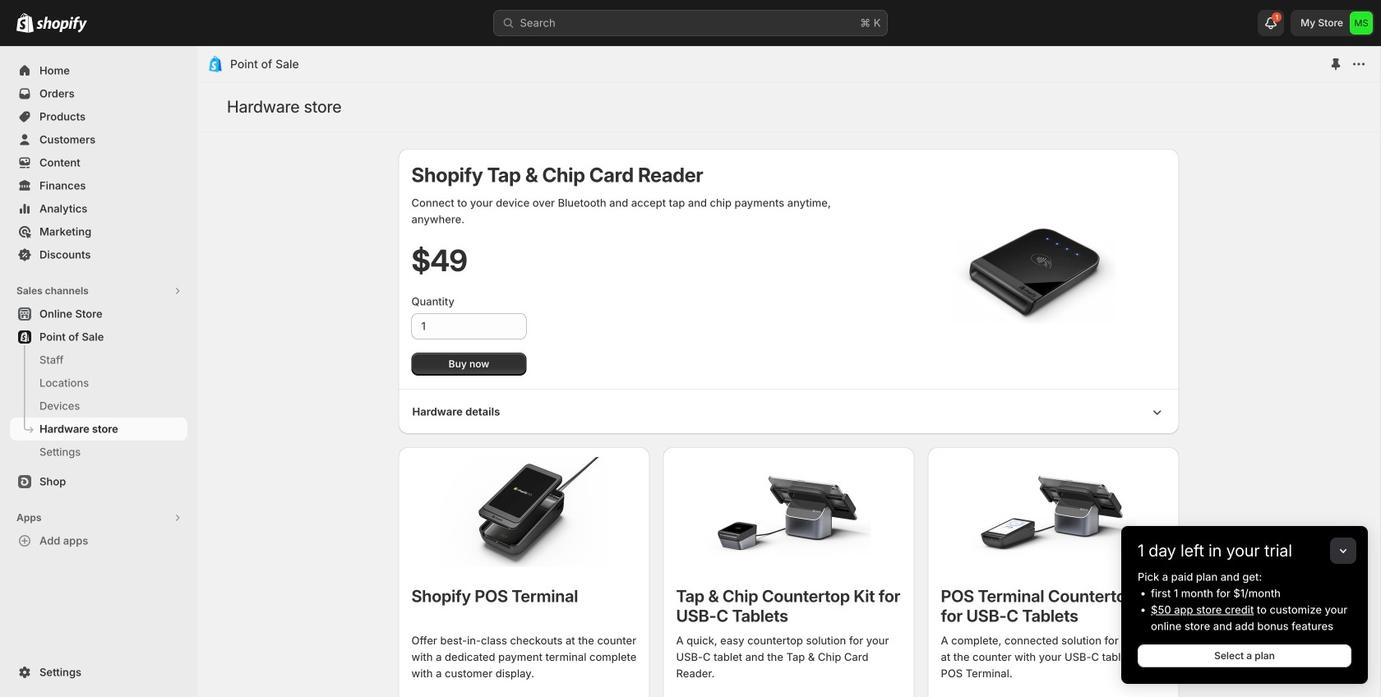 Task type: describe. For each thing, give the bounding box(es) containing it.
my store image
[[1350, 12, 1373, 35]]



Task type: locate. For each thing, give the bounding box(es) containing it.
fullscreen dialog
[[197, 46, 1381, 697]]

1 horizontal spatial shopify image
[[36, 16, 87, 33]]

icon for point of sale image
[[207, 56, 224, 72]]

0 horizontal spatial shopify image
[[16, 13, 34, 33]]

shopify image
[[16, 13, 34, 33], [36, 16, 87, 33]]



Task type: vqa. For each thing, say whether or not it's contained in the screenshot.
Shopify image
yes



